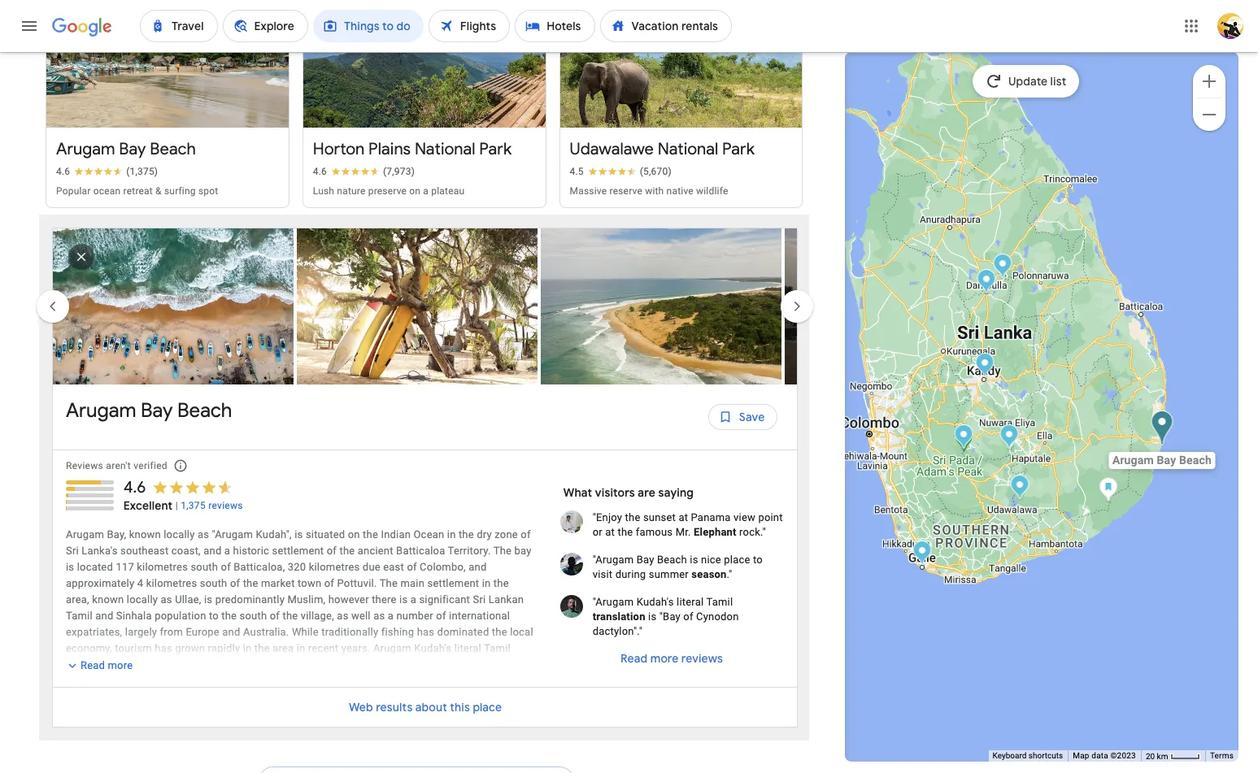 Task type: vqa. For each thing, say whether or not it's contained in the screenshot.
Closes
no



Task type: locate. For each thing, give the bounding box(es) containing it.
locally up coast,
[[164, 529, 195, 541]]

read more link
[[66, 659, 133, 673]]

quality
[[151, 675, 183, 687]]

1 park from the left
[[479, 139, 512, 159]]

1 horizontal spatial on
[[410, 185, 421, 197]]

or
[[593, 526, 603, 538]]

more
[[651, 652, 679, 666], [108, 660, 133, 672]]

1 vertical spatial tamil
[[66, 610, 93, 622]]

read for read more
[[81, 660, 105, 672]]

of left pottuvil.
[[324, 577, 334, 590]]

locally down the 4
[[127, 594, 158, 606]]

thanks
[[66, 675, 99, 687]]

"arugam inside "arugam bay beach is nice place to visit during summer
[[593, 554, 634, 566]]

by left the surf
[[445, 659, 457, 671]]

verified
[[134, 460, 168, 472]]

south up the "ullae,"
[[200, 577, 227, 590]]

as down there
[[374, 610, 385, 622]]

literal up of cynodon
[[677, 596, 704, 608]]

national up plateau
[[415, 139, 476, 159]]

1,375
[[181, 500, 206, 512]]

translation inside the "arugam kudah's literal tamil translation
[[593, 611, 646, 623]]

1 horizontal spatial tamil
[[484, 643, 511, 655]]

0 vertical spatial place
[[724, 554, 751, 566]]

the down zone
[[494, 545, 512, 557]]

data
[[1092, 752, 1109, 761]]

2 park from the left
[[723, 139, 755, 159]]

1 vertical spatial has
[[155, 643, 172, 655]]

4.6 out of 5 stars from 1,375 reviews. excellent. element
[[123, 477, 243, 514]]

4.6 for arugam bay beach
[[56, 166, 70, 177]]

historic down quality on the left bottom of page
[[156, 691, 192, 704]]

2 horizontal spatial to
[[753, 554, 763, 566]]

dactylon"."
[[593, 625, 643, 638]]

ocean
[[93, 185, 121, 197]]

has down the from
[[155, 643, 172, 655]]

0 vertical spatial settlement
[[272, 545, 324, 557]]

0 vertical spatial "bay
[[660, 611, 681, 623]]

1 vertical spatial locally
[[127, 594, 158, 606]]

season ."
[[692, 569, 733, 581]]

0 vertical spatial dominated
[[437, 626, 489, 639]]

ancient
[[358, 545, 394, 557]]

has down the number
[[417, 626, 435, 639]]

town
[[298, 577, 322, 590], [148, 708, 172, 720]]

east
[[383, 561, 404, 573]]

beach up "summer"
[[657, 554, 687, 566]]

village,
[[301, 610, 334, 622]]

1 vertical spatial town
[[148, 708, 172, 720]]

are
[[638, 486, 656, 500], [361, 675, 376, 687]]

and up expatriates,
[[95, 610, 113, 622]]

2 vertical spatial "arugam
[[593, 596, 634, 608]]

"arugam down "1,375 reviews" link at the bottom left
[[212, 529, 253, 541]]

place right this in the left of the page
[[473, 701, 502, 715]]

1 vertical spatial translation
[[66, 659, 118, 671]]

horton
[[313, 139, 365, 159]]

320
[[288, 561, 306, 573]]

arugam bay beach up the (1,375)
[[56, 139, 196, 159]]

surf
[[459, 659, 479, 671]]

fishing
[[381, 626, 414, 639]]

0 vertical spatial local
[[510, 626, 534, 639]]

0 horizontal spatial "bay
[[132, 659, 153, 671]]

known down approximately
[[92, 594, 124, 606]]

1 horizontal spatial sri
[[473, 594, 486, 606]]

of left pottuvil
[[175, 708, 185, 720]]

sinhala
[[116, 610, 152, 622]]

south down coast,
[[191, 561, 218, 573]]

national up tsunami.
[[353, 691, 394, 704]]

of up main
[[407, 561, 417, 573]]

read down "dactylon".""
[[621, 652, 648, 666]]

spot
[[198, 185, 218, 197]]

0 vertical spatial known
[[129, 529, 161, 541]]

as
[[198, 529, 209, 541], [161, 594, 172, 606], [337, 610, 349, 622], [374, 610, 385, 622]]

elephant rock."
[[694, 526, 766, 538]]

1 horizontal spatial known
[[129, 529, 161, 541]]

massive reserve with native wildlife
[[570, 185, 729, 197]]

0 vertical spatial are
[[638, 486, 656, 500]]

0 horizontal spatial known
[[92, 594, 124, 606]]

1 vertical spatial local
[[481, 675, 504, 687]]

place inside "arugam bay beach is nice place to visit during summer
[[724, 554, 751, 566]]

attracted
[[402, 675, 446, 687]]

shortcuts
[[1029, 752, 1064, 761]]

by
[[445, 659, 457, 671], [449, 675, 460, 687]]

1 vertical spatial the
[[380, 577, 398, 590]]

terms link
[[1211, 752, 1234, 761]]

tourism
[[264, 659, 304, 671]]

kudah's up attracted
[[414, 643, 452, 655]]

0 vertical spatial kudah's
[[637, 596, 674, 608]]

are up sunset
[[638, 486, 656, 500]]

known up southeast
[[129, 529, 161, 541]]

is right the "ullae,"
[[204, 594, 213, 606]]

0 horizontal spatial more
[[108, 660, 133, 672]]

km
[[1157, 752, 1169, 761]]

2004
[[330, 708, 355, 720]]

1 horizontal spatial literal
[[677, 596, 704, 608]]

1 horizontal spatial "bay
[[660, 611, 681, 623]]

1,375 reviews link
[[181, 499, 243, 512]]

"arugam down visit
[[593, 596, 634, 608]]

town up muslim,
[[298, 577, 322, 590]]

zoom out map image
[[1200, 105, 1220, 124]]

"arugam up visit
[[593, 554, 634, 566]]

from
[[160, 626, 183, 639]]

0 vertical spatial bay
[[515, 545, 532, 557]]

0 vertical spatial tamil
[[707, 596, 733, 608]]

0 horizontal spatial 4.6
[[56, 166, 70, 177]]

reserve
[[610, 185, 643, 197]]

while
[[292, 626, 319, 639]]

in right "ocean"
[[447, 529, 456, 541]]

in down while
[[297, 643, 305, 655]]

beach up the (1,375)
[[150, 139, 196, 159]]

reviews inside excellent | 1,375 reviews
[[208, 500, 243, 512]]

0 vertical spatial reviews
[[208, 500, 243, 512]]

however down pottuvil.
[[328, 594, 369, 606]]

"arugam inside the "arugam kudah's literal tamil translation
[[593, 596, 634, 608]]

on up ancient
[[348, 529, 360, 541]]

bay up the during
[[637, 554, 655, 566]]

visit
[[593, 569, 613, 581]]

1 horizontal spatial 4.6
[[123, 477, 146, 498]]

it's
[[66, 708, 79, 720]]

1 horizontal spatial historic
[[233, 545, 269, 557]]

well
[[351, 610, 371, 622]]

1 horizontal spatial park
[[723, 139, 755, 159]]

kumana
[[311, 691, 351, 704]]

as up traditionally
[[337, 610, 349, 622]]

area, down tourism
[[251, 675, 275, 687]]

arugam down fishing
[[373, 643, 412, 655]]

read down economy, at the bottom
[[81, 660, 105, 672]]

local
[[510, 626, 534, 639], [481, 675, 504, 687]]

excellent | 1,375 reviews
[[123, 499, 243, 513]]

place up the ."
[[724, 554, 751, 566]]

0 horizontal spatial on
[[348, 529, 360, 541]]

1 horizontal spatial has
[[417, 626, 435, 639]]

0 horizontal spatial kudah's
[[414, 643, 452, 655]]

south down predominantly
[[240, 610, 267, 622]]

1 vertical spatial kudah's
[[414, 643, 452, 655]]

historic up batticaloa,
[[233, 545, 269, 557]]

grown
[[175, 643, 205, 655]]

0 horizontal spatial to
[[101, 675, 111, 687]]

bay up verified
[[141, 398, 173, 423]]

dambulla royal cave temple and golden temple image
[[978, 269, 996, 296]]

to down rock."
[[753, 554, 763, 566]]

and up rapidly
[[222, 626, 240, 639]]

update list button
[[973, 65, 1080, 98]]

on
[[410, 185, 421, 197], [348, 529, 360, 541]]

1 vertical spatial south
[[200, 577, 227, 590]]

list
[[53, 216, 1029, 401]]

"arugam for "arugam bay beach is nice place to visit during summer
[[593, 554, 634, 566]]

a down there
[[388, 610, 394, 622]]

0 horizontal spatial national
[[353, 691, 394, 704]]

settlement
[[272, 545, 324, 557], [428, 577, 479, 590]]

in down nearby
[[301, 708, 309, 720]]

largely
[[125, 626, 157, 639]]

sri dalada maligawa image
[[976, 353, 995, 380]]

the up there
[[380, 577, 398, 590]]

"arugam kudah's literal tamil translation
[[593, 596, 733, 623]]

1 horizontal spatial bay
[[515, 545, 532, 557]]

arugam bay beach element
[[66, 398, 232, 437]]

2 horizontal spatial 4.6
[[313, 166, 327, 177]]

1 horizontal spatial more
[[651, 652, 679, 666]]

of right much
[[455, 691, 465, 704]]

kudah's
[[637, 596, 674, 608], [414, 643, 452, 655]]

save
[[739, 410, 765, 425]]

is right "kudah","
[[295, 529, 303, 541]]

territory.
[[448, 545, 491, 557]]

0 horizontal spatial area,
[[66, 594, 89, 606]]

are inside arugam bay, known locally as "arugam kudah", is situated on the indian ocean in the dry zone of sri lanka's southeast coast, and a historic settlement of the ancient batticaloa territory. the bay is located 117 kilometres south of batticaloa, 320 kilometres due east of colombo, and approximately 4 kilometres south of the market town of pottuvil. the main settlement in the area, known locally as ullae, is predominantly muslim, however there is a significant sri lankan tamil and sinhala population to the south of the village, as well as a number of international expatriates, largely from europe and australia. while traditionally fishing has dominated the local economy, tourism has grown rapidly in the area in recent years. arugam kudah's literal tamil translation is "bay of cynodon dactylon". tourism in arugam bay is dominated by surf tourism, thanks to several quality breaks in the area, however tourists are also attracted by the local beaches, lagoons, historic temples and the nearby kumana national park. much of the bay and it's neighbouring town of pottuvil was destroyed in the 2004 tsunami.
[[361, 675, 376, 687]]

1 horizontal spatial read
[[621, 652, 648, 666]]

0 vertical spatial translation
[[593, 611, 646, 623]]

dominated up attracted
[[391, 659, 443, 671]]

on inside arugam bay, known locally as "arugam kudah", is situated on the indian ocean in the dry zone of sri lanka's southeast coast, and a historic settlement of the ancient batticaloa territory. the bay is located 117 kilometres south of batticaloa, 320 kilometres due east of colombo, and approximately 4 kilometres south of the market town of pottuvil. the main settlement in the area, known locally as ullae, is predominantly muslim, however there is a significant sri lankan tamil and sinhala population to the south of the village, as well as a number of international expatriates, largely from europe and australia. while traditionally fishing has dominated the local economy, tourism has grown rapidly in the area in recent years. arugam kudah's literal tamil translation is "bay of cynodon dactylon". tourism in arugam bay is dominated by surf tourism, thanks to several quality breaks in the area, however tourists are also attracted by the local beaches, lagoons, historic temples and the nearby kumana national park. much of the bay and it's neighbouring town of pottuvil was destroyed in the 2004 tsunami.
[[348, 529, 360, 541]]

kudah's inside the "arugam kudah's literal tamil translation
[[637, 596, 674, 608]]

4.6 out of 5 stars from 7,973 reviews image
[[313, 165, 415, 178]]

on down (7,973)
[[410, 185, 421, 197]]

of up australia.
[[270, 610, 280, 622]]

dominated down international
[[437, 626, 489, 639]]

0 vertical spatial at
[[679, 512, 688, 524]]

1 vertical spatial "bay
[[132, 659, 153, 671]]

is down "summer"
[[648, 611, 657, 623]]

national up the (5,670) on the top of the page
[[658, 139, 719, 159]]

national inside arugam bay, known locally as "arugam kudah", is situated on the indian ocean in the dry zone of sri lanka's southeast coast, and a historic settlement of the ancient batticaloa territory. the bay is located 117 kilometres south of batticaloa, 320 kilometres due east of colombo, and approximately 4 kilometres south of the market town of pottuvil. the main settlement in the area, known locally as ullae, is predominantly muslim, however there is a significant sri lankan tamil and sinhala population to the south of the village, as well as a number of international expatriates, largely from europe and australia. while traditionally fishing has dominated the local economy, tourism has grown rapidly in the area in recent years. arugam kudah's literal tamil translation is "bay of cynodon dactylon". tourism in arugam bay is dominated by surf tourism, thanks to several quality breaks in the area, however tourists are also attracted by the local beaches, lagoons, historic temples and the nearby kumana national park. much of the bay and it's neighbouring town of pottuvil was destroyed in the 2004 tsunami.
[[353, 691, 394, 704]]

sri left lanka's
[[66, 545, 79, 557]]

"bay inside arugam bay, known locally as "arugam kudah", is situated on the indian ocean in the dry zone of sri lanka's southeast coast, and a historic settlement of the ancient batticaloa territory. the bay is located 117 kilometres south of batticaloa, 320 kilometres due east of colombo, and approximately 4 kilometres south of the market town of pottuvil. the main settlement in the area, known locally as ullae, is predominantly muslim, however there is a significant sri lankan tamil and sinhala population to the south of the village, as well as a number of international expatriates, largely from europe and australia. while traditionally fishing has dominated the local economy, tourism has grown rapidly in the area in recent years. arugam kudah's literal tamil translation is "bay of cynodon dactylon". tourism in arugam bay is dominated by surf tourism, thanks to several quality breaks in the area, however tourists are also attracted by the local beaches, lagoons, historic temples and the nearby kumana national park. much of the bay and it's neighbouring town of pottuvil was destroyed in the 2004 tsunami.
[[132, 659, 153, 671]]

due
[[363, 561, 381, 573]]

famous
[[636, 526, 673, 538]]

however up nearby
[[277, 675, 318, 687]]

0 horizontal spatial literal
[[455, 643, 482, 655]]

tamil up of cynodon
[[707, 596, 733, 608]]

0 horizontal spatial at
[[606, 526, 615, 538]]

local down tourism,
[[481, 675, 504, 687]]

0 vertical spatial however
[[328, 594, 369, 606]]

4.6
[[56, 166, 70, 177], [313, 166, 327, 177], [123, 477, 146, 498]]

map data ©2023
[[1073, 752, 1137, 761]]

0 vertical spatial literal
[[677, 596, 704, 608]]

the
[[625, 512, 641, 524], [618, 526, 633, 538], [363, 529, 378, 541], [459, 529, 474, 541], [340, 545, 355, 557], [243, 577, 258, 590], [494, 577, 509, 590], [222, 610, 237, 622], [283, 610, 298, 622], [492, 626, 507, 639], [255, 643, 270, 655], [233, 675, 248, 687], [463, 675, 478, 687], [257, 691, 273, 704], [467, 691, 483, 704], [312, 708, 328, 720]]

bay
[[119, 139, 146, 159], [141, 398, 173, 423], [637, 554, 655, 566], [359, 659, 377, 671]]

significant
[[419, 594, 470, 606]]

breaks
[[186, 675, 219, 687]]

0 vertical spatial sri
[[66, 545, 79, 557]]

main
[[401, 577, 425, 590]]

however
[[328, 594, 369, 606], [277, 675, 318, 687]]

1 horizontal spatial place
[[724, 554, 751, 566]]

horton plains national park
[[313, 139, 512, 159]]

at right the or
[[606, 526, 615, 538]]

settlement up significant
[[428, 577, 479, 590]]

point
[[759, 512, 783, 524]]

international
[[449, 610, 510, 622]]

list item
[[53, 216, 297, 397], [297, 216, 541, 397], [522, 228, 801, 385], [785, 228, 1029, 385]]

are left also
[[361, 675, 376, 687]]

translation up "dactylon".""
[[593, 611, 646, 623]]

keyboard shortcuts
[[993, 752, 1064, 761]]

0 horizontal spatial read
[[81, 660, 105, 672]]

more for read more
[[108, 660, 133, 672]]

0 horizontal spatial reviews
[[208, 500, 243, 512]]

1 horizontal spatial kudah's
[[637, 596, 674, 608]]

0 horizontal spatial historic
[[156, 691, 192, 704]]

0 horizontal spatial translation
[[66, 659, 118, 671]]

0 horizontal spatial are
[[361, 675, 376, 687]]

is left nice
[[690, 554, 699, 566]]

what
[[564, 486, 593, 500]]

much
[[425, 691, 452, 704]]

bay down years.
[[359, 659, 377, 671]]

beaches,
[[66, 691, 109, 704]]

0 horizontal spatial has
[[155, 643, 172, 655]]

0 vertical spatial to
[[753, 554, 763, 566]]

tamil up tourism,
[[484, 643, 511, 655]]

4.6 up the popular
[[56, 166, 70, 177]]

1 vertical spatial area,
[[251, 675, 275, 687]]

2 horizontal spatial tamil
[[707, 596, 733, 608]]

kilometres up pottuvil.
[[309, 561, 360, 573]]

1 vertical spatial known
[[92, 594, 124, 606]]

next image
[[778, 287, 817, 326]]

tamil up expatriates,
[[66, 610, 93, 622]]

and down tourism,
[[505, 691, 523, 704]]

0 horizontal spatial the
[[380, 577, 398, 590]]

reviews right 1,375
[[208, 500, 243, 512]]

0 horizontal spatial settlement
[[272, 545, 324, 557]]

0 horizontal spatial locally
[[127, 594, 158, 606]]

4.6 for horton plains national park
[[313, 166, 327, 177]]

sri
[[66, 545, 79, 557], [473, 594, 486, 606]]

population
[[155, 610, 206, 622]]

0 vertical spatial has
[[417, 626, 435, 639]]

1 vertical spatial bay
[[486, 691, 503, 704]]

"bay left of cynodon
[[660, 611, 681, 623]]

1 horizontal spatial however
[[328, 594, 369, 606]]

is left located on the left of page
[[66, 561, 74, 573]]

0 horizontal spatial sri
[[66, 545, 79, 557]]

1 horizontal spatial area,
[[251, 675, 275, 687]]

1 vertical spatial historic
[[156, 691, 192, 704]]

1 vertical spatial are
[[361, 675, 376, 687]]

1 horizontal spatial locally
[[164, 529, 195, 541]]

literal up the surf
[[455, 643, 482, 655]]

at
[[679, 512, 688, 524], [606, 526, 615, 538]]

settlement up 320 at the bottom left of page
[[272, 545, 324, 557]]

0 horizontal spatial park
[[479, 139, 512, 159]]

kudah's up the is "bay of cynodon dactylon"."
[[637, 596, 674, 608]]

in up lankan
[[482, 577, 491, 590]]

cynodon
[[169, 659, 211, 671]]

a left plateau
[[423, 185, 429, 197]]

reviews aren't verified image
[[161, 446, 200, 486]]

of down situated
[[327, 545, 337, 557]]

0 vertical spatial "arugam
[[212, 529, 253, 541]]

1 horizontal spatial local
[[510, 626, 534, 639]]

the
[[494, 545, 512, 557], [380, 577, 398, 590]]

arugam up 'reviews aren't verified'
[[66, 398, 136, 423]]

1 vertical spatial dominated
[[391, 659, 443, 671]]

nice
[[701, 554, 722, 566]]

area, down approximately
[[66, 594, 89, 606]]

0 horizontal spatial town
[[148, 708, 172, 720]]

panama
[[691, 512, 731, 524]]

0 vertical spatial area,
[[66, 594, 89, 606]]

of up quality on the left bottom of page
[[156, 659, 166, 671]]

0 vertical spatial town
[[298, 577, 322, 590]]

1 horizontal spatial town
[[298, 577, 322, 590]]



Task type: describe. For each thing, give the bounding box(es) containing it.
yala national park image
[[1100, 477, 1118, 503]]

kilometres down southeast
[[137, 561, 188, 573]]

horton plains national park image
[[1000, 424, 1019, 451]]

market
[[261, 577, 295, 590]]

as up coast,
[[198, 529, 209, 541]]

kilometres up the "ullae,"
[[146, 577, 197, 590]]

translation inside arugam bay, known locally as "arugam kudah", is situated on the indian ocean in the dry zone of sri lanka's southeast coast, and a historic settlement of the ancient batticaloa territory. the bay is located 117 kilometres south of batticaloa, 320 kilometres due east of colombo, and approximately 4 kilometres south of the market town of pottuvil. the main settlement in the area, known locally as ullae, is predominantly muslim, however there is a significant sri lankan tamil and sinhala population to the south of the village, as well as a number of international expatriates, largely from europe and australia. while traditionally fishing has dominated the local economy, tourism has grown rapidly in the area in recent years. arugam kudah's literal tamil translation is "bay of cynodon dactylon". tourism in arugam bay is dominated by surf tourism, thanks to several quality breaks in the area, however tourists are also attracted by the local beaches, lagoons, historic temples and the nearby kumana national park. much of the bay and it's neighbouring town of pottuvil was destroyed in the 2004 tsunami.
[[66, 659, 118, 671]]

read for read more reviews
[[621, 652, 648, 666]]

a right coast,
[[224, 545, 230, 557]]

recent
[[308, 643, 339, 655]]

several
[[114, 675, 148, 687]]

lankan
[[489, 594, 524, 606]]

park.
[[397, 691, 422, 704]]

tourists
[[321, 675, 358, 687]]

"bay inside the is "bay of cynodon dactylon"."
[[660, 611, 681, 623]]

economy,
[[66, 643, 112, 655]]

20
[[1146, 752, 1155, 761]]

20 km
[[1146, 752, 1171, 761]]

arugam up 4.6 out of 5 stars from 1,375 reviews image at the left of the page
[[56, 139, 115, 159]]

approximately
[[66, 577, 135, 590]]

galle dutch fort image
[[913, 541, 932, 567]]

"arugam inside arugam bay, known locally as "arugam kudah", is situated on the indian ocean in the dry zone of sri lanka's southeast coast, and a historic settlement of the ancient batticaloa territory. the bay is located 117 kilometres south of batticaloa, 320 kilometres due east of colombo, and approximately 4 kilometres south of the market town of pottuvil. the main settlement in the area, known locally as ullae, is predominantly muslim, however there is a significant sri lankan tamil and sinhala population to the south of the village, as well as a number of international expatriates, largely from europe and australia. while traditionally fishing has dominated the local economy, tourism has grown rapidly in the area in recent years. arugam kudah's literal tamil translation is "bay of cynodon dactylon". tourism in arugam bay is dominated by surf tourism, thanks to several quality breaks in the area, however tourists are also attracted by the local beaches, lagoons, historic temples and the nearby kumana national park. much of the bay and it's neighbouring town of pottuvil was destroyed in the 2004 tsunami.
[[212, 529, 253, 541]]

preserve
[[368, 185, 407, 197]]

literal inside the "arugam kudah's literal tamil translation
[[677, 596, 704, 608]]

close detail image
[[62, 237, 101, 276]]

nature
[[337, 185, 366, 197]]

sri pada / adam's peak image
[[955, 424, 974, 451]]

is down main
[[400, 594, 408, 606]]

4
[[137, 577, 143, 590]]

"enjoy
[[593, 512, 623, 524]]

ullae,
[[175, 594, 201, 606]]

indian
[[381, 529, 411, 541]]

elephant
[[694, 526, 737, 538]]

0 vertical spatial historic
[[233, 545, 269, 557]]

kudah's inside arugam bay, known locally as "arugam kudah", is situated on the indian ocean in the dry zone of sri lanka's southeast coast, and a historic settlement of the ancient batticaloa territory. the bay is located 117 kilometres south of batticaloa, 320 kilometres due east of colombo, and approximately 4 kilometres south of the market town of pottuvil. the main settlement in the area, known locally as ullae, is predominantly muslim, however there is a significant sri lankan tamil and sinhala population to the south of the village, as well as a number of international expatriates, largely from europe and australia. while traditionally fishing has dominated the local economy, tourism has grown rapidly in the area in recent years. arugam kudah's literal tamil translation is "bay of cynodon dactylon". tourism in arugam bay is dominated by surf tourism, thanks to several quality breaks in the area, however tourists are also attracted by the local beaches, lagoons, historic temples and the nearby kumana national park. much of the bay and it's neighbouring town of pottuvil was destroyed in the 2004 tsunami.
[[414, 643, 452, 655]]

situated
[[306, 529, 345, 541]]

in down recent at bottom
[[307, 659, 315, 671]]

a down main
[[411, 594, 417, 606]]

of left batticaloa,
[[221, 561, 231, 573]]

kudah",
[[256, 529, 292, 541]]

0 vertical spatial the
[[494, 545, 512, 557]]

and down the territory.
[[469, 561, 487, 573]]

main menu image
[[20, 16, 39, 36]]

1 horizontal spatial to
[[209, 610, 219, 622]]

0 horizontal spatial place
[[473, 701, 502, 715]]

bay inside "arugam bay beach is nice place to visit during summer
[[637, 554, 655, 566]]

traditionally
[[322, 626, 379, 639]]

zone
[[495, 529, 518, 541]]

area
[[273, 643, 294, 655]]

muslim,
[[288, 594, 326, 606]]

(1,375)
[[126, 166, 158, 177]]

to inside "arugam bay beach is nice place to visit during summer
[[753, 554, 763, 566]]

of down significant
[[436, 610, 446, 622]]

lush
[[313, 185, 335, 197]]

bay up the (1,375)
[[119, 139, 146, 159]]

surfing
[[164, 185, 196, 197]]

literal inside arugam bay, known locally as "arugam kudah", is situated on the indian ocean in the dry zone of sri lanka's southeast coast, and a historic settlement of the ancient batticaloa territory. the bay is located 117 kilometres south of batticaloa, 320 kilometres due east of colombo, and approximately 4 kilometres south of the market town of pottuvil. the main settlement in the area, known locally as ullae, is predominantly muslim, however there is a significant sri lankan tamil and sinhala population to the south of the village, as well as a number of international expatriates, largely from europe and australia. while traditionally fishing has dominated the local economy, tourism has grown rapidly in the area in recent years. arugam kudah's literal tamil translation is "bay of cynodon dactylon". tourism in arugam bay is dominated by surf tourism, thanks to several quality breaks in the area, however tourists are also attracted by the local beaches, lagoons, historic temples and the nearby kumana national park. much of the bay and it's neighbouring town of pottuvil was destroyed in the 2004 tsunami.
[[455, 643, 482, 655]]

web
[[349, 701, 373, 715]]

pottuvil.
[[337, 577, 377, 590]]

1 horizontal spatial reviews
[[682, 652, 724, 666]]

0 vertical spatial on
[[410, 185, 421, 197]]

years.
[[342, 643, 371, 655]]

1 horizontal spatial national
[[415, 139, 476, 159]]

in up dactylon".
[[243, 643, 252, 655]]

1 vertical spatial at
[[606, 526, 615, 538]]

arugam bay beach image
[[1152, 410, 1174, 447]]

0 vertical spatial locally
[[164, 529, 195, 541]]

more for read more reviews
[[651, 652, 679, 666]]

neighbouring
[[82, 708, 146, 720]]

bay inside arugam bay, known locally as "arugam kudah", is situated on the indian ocean in the dry zone of sri lanka's southeast coast, and a historic settlement of the ancient batticaloa territory. the bay is located 117 kilometres south of batticaloa, 320 kilometres due east of colombo, and approximately 4 kilometres south of the market town of pottuvil. the main settlement in the area, known locally as ullae, is predominantly muslim, however there is a significant sri lankan tamil and sinhala population to the south of the village, as well as a number of international expatriates, largely from europe and australia. while traditionally fishing has dominated the local economy, tourism has grown rapidly in the area in recent years. arugam kudah's literal tamil translation is "bay of cynodon dactylon". tourism in arugam bay is dominated by surf tourism, thanks to several quality breaks in the area, however tourists are also attracted by the local beaches, lagoons, historic temples and the nearby kumana national park. much of the bay and it's neighbouring town of pottuvil was destroyed in the 2004 tsunami.
[[359, 659, 377, 671]]

4.5 out of 5 stars from 5,670 reviews image
[[570, 165, 672, 178]]

is inside "arugam bay beach is nice place to visit during summer
[[690, 554, 699, 566]]

is up the several
[[121, 659, 129, 671]]

beach inside "arugam bay beach is nice place to visit during summer
[[657, 554, 687, 566]]

1 horizontal spatial are
[[638, 486, 656, 500]]

with
[[645, 185, 664, 197]]

2 horizontal spatial national
[[658, 139, 719, 159]]

udawalawe national park image
[[1011, 475, 1030, 502]]

read more reviews
[[621, 652, 724, 666]]

0 horizontal spatial however
[[277, 675, 318, 687]]

zoom in map image
[[1200, 71, 1220, 91]]

is up also
[[380, 659, 388, 671]]

sigiriya image
[[994, 253, 1013, 280]]

udawalawe national park
[[570, 139, 755, 159]]

ocean
[[414, 529, 445, 541]]

2 vertical spatial to
[[101, 675, 111, 687]]

batticaloa,
[[234, 561, 285, 573]]

results
[[376, 701, 412, 715]]

previous image
[[33, 287, 72, 326]]

4.6 out of 5 stars from 1,375 reviews image
[[56, 165, 158, 178]]

0 vertical spatial arugam bay beach
[[56, 139, 196, 159]]

0 vertical spatial beach
[[150, 139, 196, 159]]

and up was
[[236, 691, 254, 704]]

tourism
[[115, 643, 152, 655]]

map
[[1073, 752, 1090, 761]]

arugam up lanka's
[[66, 529, 104, 541]]

number
[[397, 610, 434, 622]]

tsunami.
[[357, 708, 402, 720]]

."
[[727, 569, 733, 581]]

0 horizontal spatial tamil
[[66, 610, 93, 622]]

excellent
[[123, 499, 173, 513]]

2 vertical spatial south
[[240, 610, 267, 622]]

also
[[379, 675, 399, 687]]

summer
[[649, 569, 689, 581]]

1 horizontal spatial settlement
[[428, 577, 479, 590]]

"arugam for "arugam kudah's literal tamil translation
[[593, 596, 634, 608]]

popular
[[56, 185, 91, 197]]

keyboard shortcuts button
[[993, 751, 1064, 762]]

(5,670)
[[640, 166, 672, 177]]

terms
[[1211, 752, 1234, 761]]

1 vertical spatial arugam bay beach
[[66, 398, 232, 423]]

saying
[[659, 486, 694, 500]]

coast,
[[172, 545, 201, 557]]

temples
[[195, 691, 234, 704]]

is "bay of cynodon dactylon"."
[[593, 611, 739, 638]]

nearby
[[275, 691, 308, 704]]

tourism,
[[481, 659, 521, 671]]

arugam inside arugam bay beach element
[[66, 398, 136, 423]]

expatriates,
[[66, 626, 122, 639]]

update list
[[1008, 74, 1066, 89]]

"enjoy the sunset at panama view point or at the famous mr.
[[593, 512, 783, 538]]

in up temples
[[222, 675, 230, 687]]

arugam up the tourists at the bottom left
[[318, 659, 356, 671]]

dactylon".
[[214, 659, 262, 671]]

during
[[616, 569, 646, 581]]

map region
[[706, 4, 1259, 774]]

reviews
[[66, 460, 103, 472]]

australia.
[[243, 626, 289, 639]]

mr.
[[676, 526, 691, 538]]

of up predominantly
[[230, 577, 240, 590]]

4.5
[[570, 166, 584, 177]]

list
[[1050, 74, 1066, 89]]

this
[[450, 701, 470, 715]]

of right zone
[[521, 529, 531, 541]]

1 vertical spatial by
[[449, 675, 460, 687]]

tamil inside the "arugam kudah's literal tamil translation
[[707, 596, 733, 608]]

retreat
[[123, 185, 153, 197]]

and right coast,
[[204, 545, 222, 557]]

udawalawe
[[570, 139, 654, 159]]

bay,
[[107, 529, 126, 541]]

located
[[77, 561, 113, 573]]

as up population on the left bottom of page
[[161, 594, 172, 606]]

arugam bay beach list
[[33, 0, 1029, 741]]

1 vertical spatial sri
[[473, 594, 486, 606]]

0 vertical spatial south
[[191, 561, 218, 573]]

is inside the is "bay of cynodon dactylon"."
[[648, 611, 657, 623]]

update
[[1008, 74, 1048, 89]]

beach inside arugam bay beach element
[[177, 398, 232, 423]]

dry
[[477, 529, 492, 541]]

bay inside arugam bay beach element
[[141, 398, 173, 423]]

0 vertical spatial by
[[445, 659, 457, 671]]

web results about this place
[[349, 701, 502, 715]]

arugam bay, known locally as "arugam kudah", is situated on the indian ocean in the dry zone of sri lanka's southeast coast, and a historic settlement of the ancient batticaloa territory. the bay is located 117 kilometres south of batticaloa, 320 kilometres due east of colombo, and approximately 4 kilometres south of the market town of pottuvil. the main settlement in the area, known locally as ullae, is predominantly muslim, however there is a significant sri lankan tamil and sinhala population to the south of the village, as well as a number of international expatriates, largely from europe and australia. while traditionally fishing has dominated the local economy, tourism has grown rapidly in the area in recent years. arugam kudah's literal tamil translation is "bay of cynodon dactylon". tourism in arugam bay is dominated by surf tourism, thanks to several quality breaks in the area, however tourists are also attracted by the local beaches, lagoons, historic temples and the nearby kumana national park. much of the bay and it's neighbouring town of pottuvil was destroyed in the 2004 tsunami.
[[66, 529, 534, 720]]

plateau
[[431, 185, 465, 197]]

list inside 'arugam bay beach' list
[[53, 216, 1029, 401]]

0 horizontal spatial bay
[[486, 691, 503, 704]]



